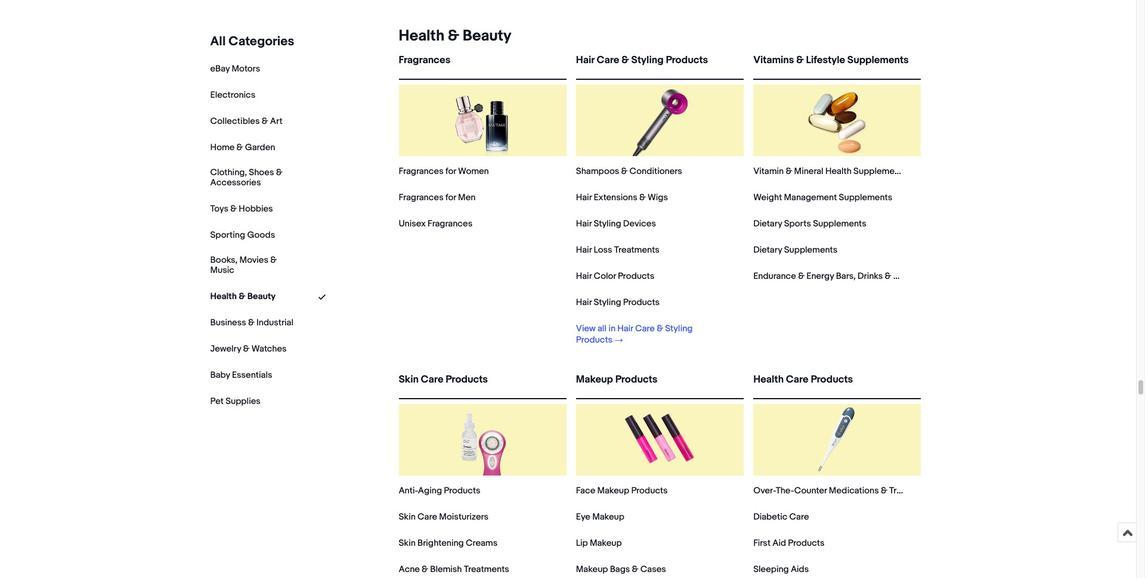 Task type: describe. For each thing, give the bounding box(es) containing it.
health care products link
[[753, 374, 921, 396]]

supplies
[[226, 396, 261, 407]]

care for diabetic care
[[789, 512, 809, 523]]

sporting
[[210, 229, 245, 241]]

care inside "view all in hair care & styling products"
[[635, 323, 655, 335]]

hair for hair care & styling products
[[576, 54, 594, 66]]

skin care products link
[[399, 374, 566, 396]]

products for hair color products
[[618, 271, 654, 282]]

unisex fragrances
[[399, 218, 472, 230]]

products for face makeup products
[[631, 485, 668, 497]]

first
[[753, 538, 771, 549]]

makeup down lip makeup 'link'
[[576, 564, 608, 576]]

hair for hair styling products
[[576, 297, 592, 308]]

hobbies
[[239, 203, 273, 215]]

color
[[594, 271, 616, 282]]

0 horizontal spatial health & beauty
[[210, 291, 276, 302]]

hair care & styling products image
[[624, 85, 696, 156]]

products inside "view all in hair care & styling products"
[[576, 335, 613, 346]]

view
[[576, 323, 596, 335]]

sleeping
[[753, 564, 789, 576]]

dietary for dietary supplements
[[753, 245, 782, 256]]

energy
[[806, 271, 834, 282]]

conditioners
[[630, 166, 682, 177]]

garden
[[245, 142, 275, 153]]

weight
[[753, 192, 782, 203]]

anti-aging products
[[399, 485, 480, 497]]

1 horizontal spatial beauty
[[463, 27, 511, 45]]

ebay
[[210, 63, 230, 75]]

blemish
[[430, 564, 462, 576]]

drinks
[[858, 271, 883, 282]]

hair for hair extensions & wigs
[[576, 192, 592, 203]]

jewelry
[[210, 343, 241, 355]]

acne & blemish treatments
[[399, 564, 509, 576]]

shoes
[[249, 167, 274, 178]]

fragrances for fragrances for men
[[399, 192, 444, 203]]

sporting goods
[[210, 229, 275, 241]]

dietary sports supplements
[[753, 218, 866, 230]]

& inside "vitamins & lifestyle supplements" link
[[796, 54, 804, 66]]

hair inside "view all in hair care & styling products"
[[617, 323, 633, 335]]

devices
[[623, 218, 656, 230]]

face
[[576, 485, 595, 497]]

0 horizontal spatial treatments
[[464, 564, 509, 576]]

dietary supplements link
[[753, 245, 837, 256]]

care for hair care & styling products
[[597, 54, 619, 66]]

dietary sports supplements link
[[753, 218, 866, 230]]

mineral
[[794, 166, 823, 177]]

first aid products link
[[753, 538, 825, 549]]

goods
[[247, 229, 275, 241]]

extensions
[[594, 192, 637, 203]]

lip makeup link
[[576, 538, 622, 549]]

sleeping aids
[[753, 564, 809, 576]]

books,
[[210, 255, 237, 266]]

makeup down all
[[576, 374, 613, 386]]

makeup products link
[[576, 374, 744, 396]]

all
[[598, 323, 607, 335]]

weight management supplements link
[[753, 192, 892, 203]]

in
[[609, 323, 616, 335]]

medications
[[829, 485, 879, 497]]

clothing,
[[210, 167, 247, 178]]

vitamin
[[753, 166, 784, 177]]

products for skin care products
[[446, 374, 488, 386]]

pet supplies link
[[210, 396, 261, 407]]

counter
[[794, 485, 827, 497]]

fragrances for fragrances for women
[[399, 166, 444, 177]]

ebay motors
[[210, 63, 260, 75]]

loss
[[594, 245, 612, 256]]

makeup products image
[[624, 404, 696, 476]]

weight management supplements
[[753, 192, 892, 203]]

all categories
[[210, 34, 294, 50]]

0 horizontal spatial beauty
[[247, 291, 276, 302]]

skin for skin care moisturizers
[[399, 512, 416, 523]]

aid
[[773, 538, 786, 549]]

makeup for eye makeup
[[592, 512, 624, 523]]

collectibles & art link
[[210, 116, 283, 127]]

anti-aging products link
[[399, 485, 480, 497]]

hair for hair styling devices
[[576, 218, 592, 230]]

aging
[[418, 485, 442, 497]]

dietary for dietary sports supplements
[[753, 218, 782, 230]]

diabetic care link
[[753, 512, 809, 523]]

styling inside "view all in hair care & styling products"
[[665, 323, 693, 335]]

wigs
[[648, 192, 668, 203]]

0 horizontal spatial health & beauty link
[[210, 291, 276, 302]]

makeup bags & cases
[[576, 564, 666, 576]]

hair for hair color products
[[576, 271, 592, 282]]

hair for hair loss treatments
[[576, 245, 592, 256]]

management
[[784, 192, 837, 203]]

eye makeup
[[576, 512, 624, 523]]

hair loss treatments
[[576, 245, 660, 256]]

business & industrial link
[[210, 317, 293, 328]]

aids
[[791, 564, 809, 576]]

diabetic care
[[753, 512, 809, 523]]

brightening
[[418, 538, 464, 549]]

products for health care products
[[811, 374, 853, 386]]

products for anti-aging products
[[444, 485, 480, 497]]

business
[[210, 317, 246, 328]]

the-
[[776, 485, 794, 497]]

hair extensions & wigs
[[576, 192, 668, 203]]

& inside hair care & styling products link
[[621, 54, 629, 66]]

makeup for face makeup products
[[597, 485, 629, 497]]

hair styling devices link
[[576, 218, 656, 230]]

skin for skin brightening creams
[[399, 538, 416, 549]]

essentials
[[232, 370, 272, 381]]



Task type: vqa. For each thing, say whether or not it's contained in the screenshot.


Task type: locate. For each thing, give the bounding box(es) containing it.
skin for skin care products
[[399, 374, 419, 386]]

hair care & styling products
[[576, 54, 708, 66]]

fragrances for men link
[[399, 192, 476, 203]]

0 vertical spatial health & beauty
[[399, 27, 511, 45]]

treatments right medications
[[889, 485, 935, 497]]

1 vertical spatial beauty
[[247, 291, 276, 302]]

view all in hair care & styling products
[[576, 323, 693, 346]]

fragrances
[[399, 54, 450, 66], [399, 166, 444, 177], [399, 192, 444, 203], [428, 218, 472, 230]]

health & beauty up business & industrial link
[[210, 291, 276, 302]]

fragrances for fragrances
[[399, 54, 450, 66]]

health & beauty up fragrances "link"
[[399, 27, 511, 45]]

1 skin from the top
[[399, 374, 419, 386]]

1 horizontal spatial treatments
[[614, 245, 660, 256]]

care for skin care products
[[421, 374, 443, 386]]

hair care & styling products link
[[576, 54, 744, 76]]

1 vertical spatial health & beauty link
[[210, 291, 276, 302]]

face makeup products
[[576, 485, 668, 497]]

products for hair styling products
[[623, 297, 660, 308]]

skin care moisturizers
[[399, 512, 488, 523]]

treatments down creams
[[464, 564, 509, 576]]

0 vertical spatial for
[[445, 166, 456, 177]]

fragrances for women link
[[399, 166, 489, 177]]

&
[[448, 27, 459, 45], [621, 54, 629, 66], [796, 54, 804, 66], [262, 116, 268, 127], [237, 142, 243, 153], [621, 166, 628, 177], [786, 166, 792, 177], [276, 167, 282, 178], [639, 192, 646, 203], [230, 203, 237, 215], [270, 255, 277, 266], [798, 271, 805, 282], [885, 271, 891, 282], [239, 291, 245, 302], [248, 317, 255, 328], [657, 323, 663, 335], [243, 343, 250, 355], [881, 485, 887, 497], [422, 564, 428, 576], [632, 564, 638, 576]]

endurance & energy bars, drinks & pills
[[753, 271, 910, 282]]

health
[[399, 27, 444, 45], [825, 166, 852, 177], [210, 291, 237, 302], [753, 374, 784, 386]]

fragrances for men
[[399, 192, 476, 203]]

pet supplies
[[210, 396, 261, 407]]

& inside 'clothing, shoes & accessories'
[[276, 167, 282, 178]]

for left men
[[445, 192, 456, 203]]

1 vertical spatial skin
[[399, 512, 416, 523]]

vitamin & mineral health supplements
[[753, 166, 907, 177]]

cases
[[640, 564, 666, 576]]

moisturizers
[[439, 512, 488, 523]]

shampoos & conditioners link
[[576, 166, 682, 177]]

collectibles & art
[[210, 116, 283, 127]]

art
[[270, 116, 283, 127]]

categories
[[229, 34, 294, 50]]

music
[[210, 265, 234, 276]]

0 vertical spatial dietary
[[753, 218, 782, 230]]

eye makeup link
[[576, 512, 624, 523]]

pills
[[893, 271, 910, 282]]

vitamins
[[753, 54, 794, 66]]

baby essentials link
[[210, 370, 272, 381]]

endurance & energy bars, drinks & pills link
[[753, 271, 910, 282]]

3 skin from the top
[[399, 538, 416, 549]]

makeup for lip makeup
[[590, 538, 622, 549]]

women
[[458, 166, 489, 177]]

baby essentials
[[210, 370, 272, 381]]

over-the-counter medications & treatments
[[753, 485, 935, 497]]

2 vertical spatial treatments
[[464, 564, 509, 576]]

2 vertical spatial skin
[[399, 538, 416, 549]]

for left women
[[445, 166, 456, 177]]

eye
[[576, 512, 590, 523]]

anti-
[[399, 485, 418, 497]]

supplements
[[847, 54, 909, 66], [854, 166, 907, 177], [839, 192, 892, 203], [813, 218, 866, 230], [784, 245, 837, 256]]

industrial
[[256, 317, 293, 328]]

endurance
[[753, 271, 796, 282]]

home & garden link
[[210, 142, 275, 153]]

1 vertical spatial dietary
[[753, 245, 782, 256]]

hair extensions & wigs link
[[576, 192, 668, 203]]

beauty up fragrances "link"
[[463, 27, 511, 45]]

2 horizontal spatial treatments
[[889, 485, 935, 497]]

skin care moisturizers link
[[399, 512, 488, 523]]

fragrances link
[[399, 54, 566, 76]]

lip
[[576, 538, 588, 549]]

dietary
[[753, 218, 782, 230], [753, 245, 782, 256]]

for for women
[[445, 166, 456, 177]]

dietary down weight in the top right of the page
[[753, 218, 782, 230]]

2 dietary from the top
[[753, 245, 782, 256]]

vitamins & lifestyle supplements link
[[753, 54, 921, 76]]

unisex fragrances link
[[399, 218, 472, 230]]

health care products
[[753, 374, 853, 386]]

makeup right face in the right bottom of the page
[[597, 485, 629, 497]]

1 for from the top
[[445, 166, 456, 177]]

pet
[[210, 396, 224, 407]]

1 vertical spatial health & beauty
[[210, 291, 276, 302]]

makeup bags & cases link
[[576, 564, 666, 576]]

acne & blemish treatments link
[[399, 564, 509, 576]]

care for health care products
[[786, 374, 809, 386]]

jewelry & watches link
[[210, 343, 287, 355]]

skin brightening creams link
[[399, 538, 498, 549]]

styling inside hair care & styling products link
[[631, 54, 664, 66]]

clothing, shoes & accessories
[[210, 167, 282, 188]]

makeup right the 'eye' at the bottom right
[[592, 512, 624, 523]]

electronics
[[210, 89, 255, 101]]

vitamins & lifestyle supplements image
[[801, 85, 873, 156]]

view all in hair care & styling products link
[[576, 323, 727, 346]]

jewelry & watches
[[210, 343, 287, 355]]

0 vertical spatial treatments
[[614, 245, 660, 256]]

skin care products image
[[447, 404, 518, 476]]

dietary up endurance on the top right of the page
[[753, 245, 782, 256]]

toys & hobbies
[[210, 203, 273, 215]]

makeup right lip
[[590, 538, 622, 549]]

fragrances inside "link"
[[399, 54, 450, 66]]

1 vertical spatial for
[[445, 192, 456, 203]]

& inside "view all in hair care & styling products"
[[657, 323, 663, 335]]

1 vertical spatial treatments
[[889, 485, 935, 497]]

motors
[[232, 63, 260, 75]]

health & beauty link up fragrances "link"
[[394, 27, 511, 45]]

health & beauty link up business & industrial link
[[210, 291, 276, 302]]

fragrances image
[[447, 85, 518, 156]]

health care products image
[[801, 404, 873, 476]]

1 dietary from the top
[[753, 218, 782, 230]]

health inside health care products link
[[753, 374, 784, 386]]

for for men
[[445, 192, 456, 203]]

care for skin care moisturizers
[[418, 512, 437, 523]]

books, movies & music
[[210, 255, 277, 276]]

fragrances for women
[[399, 166, 489, 177]]

bars,
[[836, 271, 856, 282]]

1 horizontal spatial health & beauty
[[399, 27, 511, 45]]

1 horizontal spatial health & beauty link
[[394, 27, 511, 45]]

beauty up the business & industrial
[[247, 291, 276, 302]]

0 vertical spatial beauty
[[463, 27, 511, 45]]

2 for from the top
[[445, 192, 456, 203]]

lip makeup
[[576, 538, 622, 549]]

0 vertical spatial health & beauty link
[[394, 27, 511, 45]]

clothing, shoes & accessories link
[[210, 167, 294, 188]]

products for first aid products
[[788, 538, 825, 549]]

shampoos
[[576, 166, 619, 177]]

& inside books, movies & music
[[270, 255, 277, 266]]

2 skin from the top
[[399, 512, 416, 523]]

acne
[[399, 564, 420, 576]]

treatments
[[614, 245, 660, 256], [889, 485, 935, 497], [464, 564, 509, 576]]

toys
[[210, 203, 228, 215]]

all
[[210, 34, 226, 50]]

vitamin & mineral health supplements link
[[753, 166, 907, 177]]

hair styling products
[[576, 297, 660, 308]]

hair loss treatments link
[[576, 245, 660, 256]]

accessories
[[210, 177, 261, 188]]

0 vertical spatial skin
[[399, 374, 419, 386]]

watches
[[252, 343, 287, 355]]

treatments down the devices
[[614, 245, 660, 256]]

movies
[[239, 255, 268, 266]]

business & industrial
[[210, 317, 293, 328]]

sports
[[784, 218, 811, 230]]

unisex
[[399, 218, 426, 230]]

face makeup products link
[[576, 485, 668, 497]]



